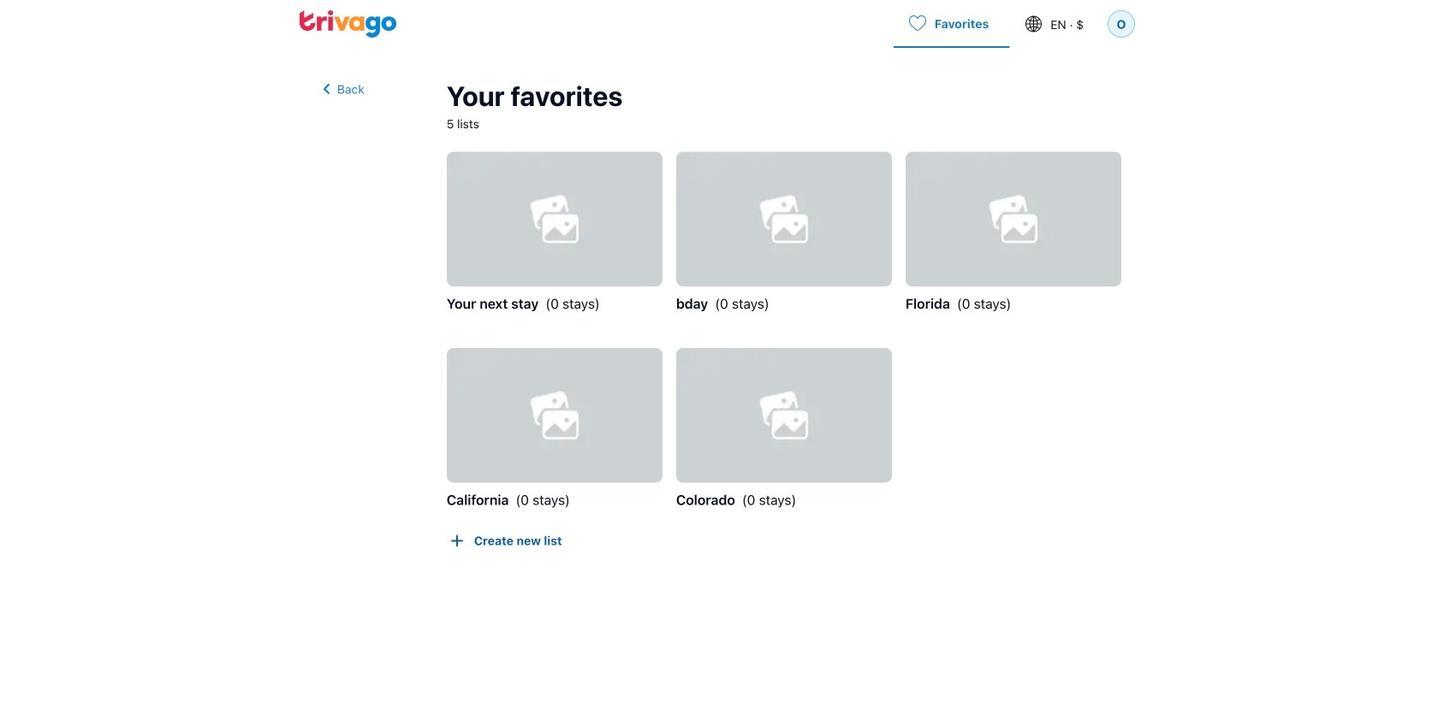 Task type: vqa. For each thing, say whether or not it's contained in the screenshot.
"Check" inside the Check Out -- / -- / --
no



Task type: describe. For each thing, give the bounding box(es) containing it.
your next stay image
[[447, 152, 663, 287]]

california image
[[447, 348, 663, 483]]

colorado image
[[676, 348, 892, 483]]



Task type: locate. For each thing, give the bounding box(es) containing it.
trivago logo image
[[300, 10, 397, 38]]

florida image
[[906, 152, 1122, 287]]

bday image
[[676, 152, 892, 287]]



